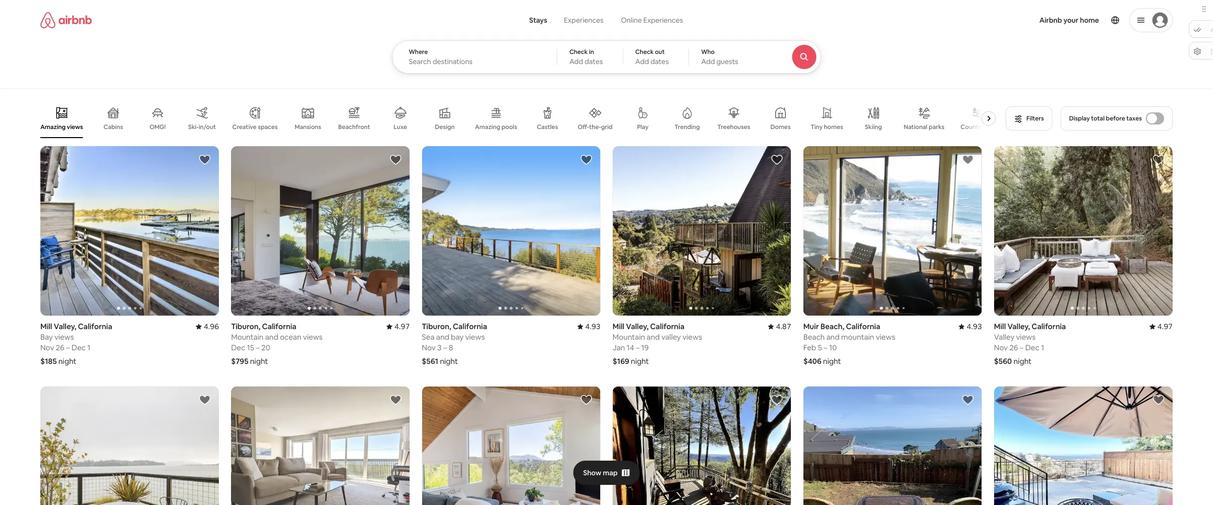 Task type: vqa. For each thing, say whether or not it's contained in the screenshot.


Task type: locate. For each thing, give the bounding box(es) containing it.
4.93 for muir beach, california beach and mountain views feb 5 – 10 $406 night
[[967, 322, 983, 332]]

6 night from the left
[[1014, 357, 1032, 367]]

0 horizontal spatial add to wishlist: mill valley, california image
[[199, 154, 211, 166]]

dates down in
[[585, 57, 603, 66]]

dates
[[585, 57, 603, 66], [651, 57, 669, 66]]

0 horizontal spatial dates
[[585, 57, 603, 66]]

valley, for valley
[[1008, 322, 1031, 332]]

muir
[[804, 322, 820, 332]]

tiburon, up "15"
[[231, 322, 261, 332]]

nov
[[40, 343, 54, 353], [422, 343, 436, 353], [995, 343, 1009, 353]]

nov down sea
[[422, 343, 436, 353]]

1 check from the left
[[570, 48, 588, 56]]

skiing
[[866, 123, 883, 131]]

2 dec from the left
[[231, 343, 245, 353]]

night inside tiburon, california sea and bay views nov 3 – 8 $561 night
[[440, 357, 458, 367]]

check left out
[[636, 48, 654, 56]]

1 1 from the left
[[87, 343, 91, 353]]

3 add from the left
[[702, 57, 715, 66]]

0 horizontal spatial nov
[[40, 343, 54, 353]]

1 vertical spatial add to wishlist: muir beach, california image
[[963, 394, 975, 407]]

night inside mill valley, california bay views nov 26 – dec 1 $185 night
[[58, 357, 76, 367]]

mountain up "15"
[[231, 333, 264, 342]]

$169
[[613, 357, 630, 367]]

2 night from the left
[[250, 357, 268, 367]]

mountain
[[842, 333, 875, 342]]

valley, up valley
[[1008, 322, 1031, 332]]

and up 19
[[647, 333, 660, 342]]

0 horizontal spatial add
[[570, 57, 584, 66]]

4 night from the left
[[824, 357, 842, 367]]

california inside mill valley, california valley views nov 26 – dec 1 $560 night
[[1032, 322, 1067, 332]]

0 horizontal spatial mountain
[[231, 333, 264, 342]]

1 26 from the left
[[56, 343, 64, 353]]

amazing views
[[40, 123, 83, 131]]

night for mill valley, california bay views nov 26 – dec 1 $185 night
[[58, 357, 76, 367]]

show map button
[[574, 461, 640, 486]]

nov down valley
[[995, 343, 1009, 353]]

mill inside mill valley, california mountain and valley views jan 14 – 19 $169 night
[[613, 322, 625, 332]]

1 horizontal spatial dec
[[231, 343, 245, 353]]

california inside mill valley, california bay views nov 26 – dec 1 $185 night
[[78, 322, 112, 332]]

california for muir beach, california beach and mountain views feb 5 – 10 $406 night
[[847, 322, 881, 332]]

experiences
[[564, 16, 604, 25], [644, 16, 683, 25]]

1 horizontal spatial tiburon,
[[422, 322, 452, 332]]

1 – from the left
[[66, 343, 70, 353]]

1 nov from the left
[[40, 343, 54, 353]]

add inside check out add dates
[[636, 57, 649, 66]]

0 horizontal spatial 4.97 out of 5 average rating image
[[387, 322, 410, 332]]

– inside tiburon, california sea and bay views nov 3 – 8 $561 night
[[444, 343, 447, 353]]

online experiences link
[[613, 10, 692, 30]]

2 add from the left
[[636, 57, 649, 66]]

$560
[[995, 357, 1013, 367]]

dates for check in add dates
[[585, 57, 603, 66]]

0 vertical spatial add to wishlist: muir beach, california image
[[963, 154, 975, 166]]

experiences inside 'button'
[[564, 16, 604, 25]]

1 horizontal spatial add to wishlist: mill valley, california image
[[772, 154, 784, 166]]

check left in
[[570, 48, 588, 56]]

4.96 out of 5 average rating image
[[196, 322, 219, 332]]

26
[[56, 343, 64, 353], [1010, 343, 1019, 353]]

experiences up in
[[564, 16, 604, 25]]

1 horizontal spatial 4.97
[[1158, 322, 1174, 332]]

mill valley, california bay views nov 26 – dec 1 $185 night
[[40, 322, 112, 367]]

1 california from the left
[[78, 322, 112, 332]]

1 horizontal spatial add to wishlist: tiburon, california image
[[581, 154, 593, 166]]

tiny homes
[[811, 123, 844, 131]]

nov inside mill valley, california bay views nov 26 – dec 1 $185 night
[[40, 343, 54, 353]]

add for check out add dates
[[636, 57, 649, 66]]

views inside mill valley, california valley views nov 26 – dec 1 $560 night
[[1017, 333, 1036, 342]]

views inside mill valley, california mountain and valley views jan 14 – 19 $169 night
[[683, 333, 703, 342]]

views
[[67, 123, 83, 131], [54, 333, 74, 342], [303, 333, 323, 342], [683, 333, 703, 342], [877, 333, 896, 342], [466, 333, 485, 342], [1017, 333, 1036, 342]]

3 dec from the left
[[1026, 343, 1040, 353]]

4.87 out of 5 average rating image
[[768, 322, 792, 332]]

2 horizontal spatial valley,
[[1008, 322, 1031, 332]]

4.96
[[204, 322, 219, 332]]

1 mill from the left
[[40, 322, 52, 332]]

1 horizontal spatial add to wishlist: san francisco, california image
[[1153, 394, 1166, 407]]

2 valley, from the left
[[626, 322, 649, 332]]

2 4.97 out of 5 average rating image from the left
[[1150, 322, 1174, 332]]

2 add to wishlist: mill valley, california image from the left
[[772, 154, 784, 166]]

before
[[1107, 115, 1126, 122]]

1 horizontal spatial dates
[[651, 57, 669, 66]]

1 mountain from the left
[[231, 333, 264, 342]]

1 4.97 out of 5 average rating image from the left
[[387, 322, 410, 332]]

5 california from the left
[[453, 322, 487, 332]]

2 check from the left
[[636, 48, 654, 56]]

2 dates from the left
[[651, 57, 669, 66]]

26 down valley
[[1010, 343, 1019, 353]]

1
[[87, 343, 91, 353], [1042, 343, 1045, 353]]

1 add from the left
[[570, 57, 584, 66]]

2 26 from the left
[[1010, 343, 1019, 353]]

night for tiburon, california mountain and ocean views dec 15 – 20 $795 night
[[250, 357, 268, 367]]

ski-in/out
[[188, 123, 216, 131]]

2 horizontal spatial dec
[[1026, 343, 1040, 353]]

2 tiburon, from the left
[[422, 322, 452, 332]]

mill
[[40, 322, 52, 332], [613, 322, 625, 332], [995, 322, 1007, 332]]

dec
[[72, 343, 86, 353], [231, 343, 245, 353], [1026, 343, 1040, 353]]

night inside mill valley, california valley views nov 26 – dec 1 $560 night
[[1014, 357, 1032, 367]]

0 horizontal spatial add to wishlist: san francisco, california image
[[390, 394, 402, 407]]

4 – from the left
[[824, 343, 828, 353]]

and inside tiburon, california mountain and ocean views dec 15 – 20 $795 night
[[265, 333, 279, 342]]

None search field
[[392, 0, 849, 74]]

0 horizontal spatial valley,
[[54, 322, 76, 332]]

views inside muir beach, california beach and mountain views feb 5 – 10 $406 night
[[877, 333, 896, 342]]

amazing for amazing views
[[40, 123, 66, 131]]

3
[[438, 343, 442, 353]]

airbnb your home
[[1040, 16, 1100, 25]]

experiences right online
[[644, 16, 683, 25]]

nov inside tiburon, california sea and bay views nov 3 – 8 $561 night
[[422, 343, 436, 353]]

dates inside check in add dates
[[585, 57, 603, 66]]

2 and from the left
[[647, 333, 660, 342]]

3 night from the left
[[631, 357, 649, 367]]

0 horizontal spatial 4.97
[[395, 322, 410, 332]]

0 horizontal spatial dec
[[72, 343, 86, 353]]

views inside tiburon, california sea and bay views nov 3 – 8 $561 night
[[466, 333, 485, 342]]

4.97 out of 5 average rating image
[[387, 322, 410, 332], [1150, 322, 1174, 332]]

mill inside mill valley, california valley views nov 26 – dec 1 $560 night
[[995, 322, 1007, 332]]

1 horizontal spatial mountain
[[613, 333, 646, 342]]

3 – from the left
[[636, 343, 640, 353]]

night down '8'
[[440, 357, 458, 367]]

2 california from the left
[[262, 322, 297, 332]]

valley, up 14
[[626, 322, 649, 332]]

tiburon, california mountain and ocean views dec 15 – 20 $795 night
[[231, 322, 323, 367]]

1 add to wishlist: san francisco, california image from the left
[[390, 394, 402, 407]]

add to wishlist: mill valley, california image
[[199, 154, 211, 166], [772, 154, 784, 166]]

tiburon, for mountain
[[231, 322, 261, 332]]

add down experiences 'button'
[[570, 57, 584, 66]]

2 4.93 from the left
[[586, 322, 601, 332]]

display total before taxes
[[1070, 115, 1143, 122]]

add to wishlist: tiburon, california image down "luxe"
[[390, 154, 402, 166]]

8
[[449, 343, 453, 353]]

1 horizontal spatial check
[[636, 48, 654, 56]]

1 horizontal spatial mill
[[613, 322, 625, 332]]

dec inside mill valley, california valley views nov 26 – dec 1 $560 night
[[1026, 343, 1040, 353]]

homes
[[825, 123, 844, 131]]

0 horizontal spatial add to wishlist: tiburon, california image
[[390, 154, 402, 166]]

4.93
[[967, 322, 983, 332], [586, 322, 601, 332]]

spaces
[[258, 123, 278, 131]]

play
[[637, 123, 649, 131]]

night down 19
[[631, 357, 649, 367]]

14
[[627, 343, 635, 353]]

5
[[818, 343, 823, 353]]

4.97
[[395, 322, 410, 332], [1158, 322, 1174, 332]]

beachfront
[[338, 123, 370, 131]]

show map
[[584, 469, 618, 478]]

1 valley, from the left
[[54, 322, 76, 332]]

mill for mill valley, california bay views nov 26 – dec 1 $185 night
[[40, 322, 52, 332]]

6 – from the left
[[1021, 343, 1024, 353]]

– inside muir beach, california beach and mountain views feb 5 – 10 $406 night
[[824, 343, 828, 353]]

1 experiences from the left
[[564, 16, 604, 25]]

amazing pools
[[475, 123, 518, 131]]

2 horizontal spatial add
[[702, 57, 715, 66]]

2 horizontal spatial nov
[[995, 343, 1009, 353]]

mill up valley
[[995, 322, 1007, 332]]

5 – from the left
[[444, 343, 447, 353]]

group
[[40, 99, 1001, 138], [40, 146, 219, 316], [231, 146, 410, 316], [422, 146, 601, 316], [613, 146, 792, 316], [804, 146, 983, 316], [995, 146, 1174, 316], [40, 387, 219, 506], [231, 387, 410, 506], [422, 387, 601, 506], [613, 387, 792, 506], [804, 387, 983, 506], [995, 387, 1174, 506]]

nov inside mill valley, california valley views nov 26 – dec 1 $560 night
[[995, 343, 1009, 353]]

4.97 out of 5 average rating image for tiburon, california mountain and ocean views dec 15 – 20 $795 night
[[387, 322, 410, 332]]

what can we help you find? tab list
[[522, 10, 613, 30]]

mountain
[[231, 333, 264, 342], [613, 333, 646, 342]]

2 mill from the left
[[613, 322, 625, 332]]

0 horizontal spatial 26
[[56, 343, 64, 353]]

ocean
[[280, 333, 302, 342]]

where
[[409, 48, 428, 56]]

tiburon, inside tiburon, california sea and bay views nov 3 – 8 $561 night
[[422, 322, 452, 332]]

tiburon, inside tiburon, california mountain and ocean views dec 15 – 20 $795 night
[[231, 322, 261, 332]]

beach
[[804, 333, 825, 342]]

3 valley, from the left
[[1008, 322, 1031, 332]]

add to wishlist: mill valley, california image
[[1153, 154, 1166, 166], [199, 394, 211, 407], [581, 394, 593, 407], [772, 394, 784, 407]]

add to wishlist: san francisco, california image
[[390, 394, 402, 407], [1153, 394, 1166, 407]]

night inside muir beach, california beach and mountain views feb 5 – 10 $406 night
[[824, 357, 842, 367]]

0 horizontal spatial 4.93
[[586, 322, 601, 332]]

2 1 from the left
[[1042, 343, 1045, 353]]

1 horizontal spatial 4.97 out of 5 average rating image
[[1150, 322, 1174, 332]]

4 and from the left
[[437, 333, 450, 342]]

valley, inside mill valley, california bay views nov 26 – dec 1 $185 night
[[54, 322, 76, 332]]

26 inside mill valley, california bay views nov 26 – dec 1 $185 night
[[56, 343, 64, 353]]

– inside tiburon, california mountain and ocean views dec 15 – 20 $795 night
[[256, 343, 260, 353]]

0 horizontal spatial check
[[570, 48, 588, 56]]

2 4.97 from the left
[[1158, 322, 1174, 332]]

valley, inside mill valley, california mountain and valley views jan 14 – 19 $169 night
[[626, 322, 649, 332]]

1 inside mill valley, california valley views nov 26 – dec 1 $560 night
[[1042, 343, 1045, 353]]

1 horizontal spatial valley,
[[626, 322, 649, 332]]

add to wishlist: mill valley, california image down in/out
[[199, 154, 211, 166]]

and up the 3
[[437, 333, 450, 342]]

4.97 for tiburon, california mountain and ocean views dec 15 – 20 $795 night
[[395, 322, 410, 332]]

1 horizontal spatial add
[[636, 57, 649, 66]]

1 horizontal spatial nov
[[422, 343, 436, 353]]

taxes
[[1127, 115, 1143, 122]]

2 nov from the left
[[422, 343, 436, 353]]

show
[[584, 469, 602, 478]]

3 and from the left
[[827, 333, 840, 342]]

night down 10 on the bottom
[[824, 357, 842, 367]]

3 california from the left
[[651, 322, 685, 332]]

0 horizontal spatial experiences
[[564, 16, 604, 25]]

tiburon, up sea
[[422, 322, 452, 332]]

check inside check out add dates
[[636, 48, 654, 56]]

california for mill valley, california bay views nov 26 – dec 1 $185 night
[[78, 322, 112, 332]]

and inside mill valley, california mountain and valley views jan 14 – 19 $169 night
[[647, 333, 660, 342]]

california inside muir beach, california beach and mountain views feb 5 – 10 $406 night
[[847, 322, 881, 332]]

night for mill valley, california valley views nov 26 – dec 1 $560 night
[[1014, 357, 1032, 367]]

add down online experiences
[[636, 57, 649, 66]]

1 tiburon, from the left
[[231, 322, 261, 332]]

dec for valley views
[[1026, 343, 1040, 353]]

and inside tiburon, california sea and bay views nov 3 – 8 $561 night
[[437, 333, 450, 342]]

and inside muir beach, california beach and mountain views feb 5 – 10 $406 night
[[827, 333, 840, 342]]

4.93 out of 5 average rating image
[[578, 322, 601, 332]]

26 for valley
[[1010, 343, 1019, 353]]

1 horizontal spatial 4.93
[[967, 322, 983, 332]]

26 up $185
[[56, 343, 64, 353]]

0 horizontal spatial amazing
[[40, 123, 66, 131]]

–
[[66, 343, 70, 353], [256, 343, 260, 353], [636, 343, 640, 353], [824, 343, 828, 353], [444, 343, 447, 353], [1021, 343, 1024, 353]]

mill up bay
[[40, 322, 52, 332]]

1 add to wishlist: mill valley, california image from the left
[[199, 154, 211, 166]]

5 night from the left
[[440, 357, 458, 367]]

$561
[[422, 357, 439, 367]]

1 dec from the left
[[72, 343, 86, 353]]

valley, inside mill valley, california valley views nov 26 – dec 1 $560 night
[[1008, 322, 1031, 332]]

add to wishlist: muir beach, california image
[[963, 154, 975, 166], [963, 394, 975, 407]]

night inside tiburon, california mountain and ocean views dec 15 – 20 $795 night
[[250, 357, 268, 367]]

add to wishlist: tiburon, california image for 4.93
[[581, 154, 593, 166]]

jan
[[613, 343, 625, 353]]

2 experiences from the left
[[644, 16, 683, 25]]

1 dates from the left
[[585, 57, 603, 66]]

2 mountain from the left
[[613, 333, 646, 342]]

1 and from the left
[[265, 333, 279, 342]]

4 california from the left
[[847, 322, 881, 332]]

dates inside check out add dates
[[651, 57, 669, 66]]

night down '20'
[[250, 357, 268, 367]]

online
[[621, 16, 642, 25]]

check inside check in add dates
[[570, 48, 588, 56]]

ski-
[[188, 123, 199, 131]]

2 add to wishlist: tiburon, california image from the left
[[581, 154, 593, 166]]

tiburon,
[[231, 322, 261, 332], [422, 322, 452, 332]]

2 – from the left
[[256, 343, 260, 353]]

1 4.93 from the left
[[967, 322, 983, 332]]

stays
[[530, 16, 548, 25]]

1 night from the left
[[58, 357, 76, 367]]

1 inside mill valley, california bay views nov 26 – dec 1 $185 night
[[87, 343, 91, 353]]

0 horizontal spatial tiburon,
[[231, 322, 261, 332]]

1 horizontal spatial experiences
[[644, 16, 683, 25]]

3 nov from the left
[[995, 343, 1009, 353]]

1 add to wishlist: tiburon, california image from the left
[[390, 154, 402, 166]]

mountain up 14
[[613, 333, 646, 342]]

valley, up $185
[[54, 322, 76, 332]]

mill up jan
[[613, 322, 625, 332]]

add
[[570, 57, 584, 66], [636, 57, 649, 66], [702, 57, 715, 66]]

1 4.97 from the left
[[395, 322, 410, 332]]

2 horizontal spatial mill
[[995, 322, 1007, 332]]

valley,
[[54, 322, 76, 332], [626, 322, 649, 332], [1008, 322, 1031, 332]]

dec for bay views
[[72, 343, 86, 353]]

1 add to wishlist: muir beach, california image from the top
[[963, 154, 975, 166]]

california inside mill valley, california mountain and valley views jan 14 – 19 $169 night
[[651, 322, 685, 332]]

add to wishlist: tiburon, california image
[[390, 154, 402, 166], [581, 154, 593, 166]]

california
[[78, 322, 112, 332], [262, 322, 297, 332], [651, 322, 685, 332], [847, 322, 881, 332], [453, 322, 487, 332], [1032, 322, 1067, 332]]

26 for bay
[[56, 343, 64, 353]]

26 inside mill valley, california valley views nov 26 – dec 1 $560 night
[[1010, 343, 1019, 353]]

add to wishlist: mill valley, california image down domes
[[772, 154, 784, 166]]

and up '20'
[[265, 333, 279, 342]]

add down who
[[702, 57, 715, 66]]

dates down out
[[651, 57, 669, 66]]

night
[[58, 357, 76, 367], [250, 357, 268, 367], [631, 357, 649, 367], [824, 357, 842, 367], [440, 357, 458, 367], [1014, 357, 1032, 367]]

6 california from the left
[[1032, 322, 1067, 332]]

1 horizontal spatial 1
[[1042, 343, 1045, 353]]

add to wishlist: tiburon, california image down off-
[[581, 154, 593, 166]]

0 horizontal spatial 1
[[87, 343, 91, 353]]

airbnb your home link
[[1034, 10, 1106, 31]]

tiburon, for sea
[[422, 322, 452, 332]]

castles
[[537, 123, 558, 131]]

night for tiburon, california sea and bay views nov 3 – 8 $561 night
[[440, 357, 458, 367]]

dec inside mill valley, california bay views nov 26 – dec 1 $185 night
[[72, 343, 86, 353]]

nov down bay
[[40, 343, 54, 353]]

$185
[[40, 357, 57, 367]]

3 mill from the left
[[995, 322, 1007, 332]]

valley, for mountain
[[626, 322, 649, 332]]

0 horizontal spatial mill
[[40, 322, 52, 332]]

4.97 for mill valley, california valley views nov 26 – dec 1 $560 night
[[1158, 322, 1174, 332]]

and up 10 on the bottom
[[827, 333, 840, 342]]

mill inside mill valley, california bay views nov 26 – dec 1 $185 night
[[40, 322, 52, 332]]

night right $185
[[58, 357, 76, 367]]

bay
[[40, 333, 53, 342]]

add inside check in add dates
[[570, 57, 584, 66]]

night inside mill valley, california mountain and valley views jan 14 – 19 $169 night
[[631, 357, 649, 367]]

1 horizontal spatial 26
[[1010, 343, 1019, 353]]

1 horizontal spatial amazing
[[475, 123, 501, 131]]

night right $560
[[1014, 357, 1032, 367]]



Task type: describe. For each thing, give the bounding box(es) containing it.
bay
[[451, 333, 464, 342]]

guests
[[717, 57, 739, 66]]

– inside mill valley, california mountain and valley views jan 14 – 19 $169 night
[[636, 343, 640, 353]]

19
[[642, 343, 649, 353]]

your
[[1064, 16, 1079, 25]]

views inside mill valley, california bay views nov 26 – dec 1 $185 night
[[54, 333, 74, 342]]

views inside group
[[67, 123, 83, 131]]

experiences button
[[556, 10, 613, 30]]

creative spaces
[[233, 123, 278, 131]]

add to wishlist: mill valley, california image for 4.96
[[199, 154, 211, 166]]

online experiences
[[621, 16, 683, 25]]

check for check out add dates
[[636, 48, 654, 56]]

trending
[[675, 123, 700, 131]]

– inside mill valley, california valley views nov 26 – dec 1 $560 night
[[1021, 343, 1024, 353]]

mill valley, california valley views nov 26 – dec 1 $560 night
[[995, 322, 1067, 367]]

mountain inside mill valley, california mountain and valley views jan 14 – 19 $169 night
[[613, 333, 646, 342]]

profile element
[[708, 0, 1174, 40]]

display
[[1070, 115, 1091, 122]]

countryside
[[961, 123, 997, 131]]

national
[[904, 123, 928, 131]]

california for mill valley, california valley views nov 26 – dec 1 $560 night
[[1032, 322, 1067, 332]]

design
[[435, 123, 455, 131]]

tiburon, california sea and bay views nov 3 – 8 $561 night
[[422, 322, 487, 367]]

stays button
[[522, 10, 556, 30]]

total
[[1092, 115, 1105, 122]]

who
[[702, 48, 715, 56]]

sea
[[422, 333, 435, 342]]

amazing for amazing pools
[[475, 123, 501, 131]]

10
[[830, 343, 837, 353]]

15
[[247, 343, 254, 353]]

mill valley, california mountain and valley views jan 14 – 19 $169 night
[[613, 322, 703, 367]]

cabins
[[104, 123, 123, 131]]

20
[[261, 343, 270, 353]]

valley, for bay
[[54, 322, 76, 332]]

grid
[[602, 123, 613, 131]]

add to wishlist: tiburon, california image for 4.97
[[390, 154, 402, 166]]

parks
[[929, 123, 945, 131]]

tiny
[[811, 123, 823, 131]]

creative
[[233, 123, 257, 131]]

california inside tiburon, california mountain and ocean views dec 15 – 20 $795 night
[[262, 322, 297, 332]]

map
[[603, 469, 618, 478]]

off-the-grid
[[578, 123, 613, 131]]

4.93 out of 5 average rating image
[[959, 322, 983, 332]]

filters button
[[1007, 107, 1053, 131]]

pools
[[502, 123, 518, 131]]

nov for valley
[[995, 343, 1009, 353]]

mountain inside tiburon, california mountain and ocean views dec 15 – 20 $795 night
[[231, 333, 264, 342]]

check out add dates
[[636, 48, 669, 66]]

the-
[[590, 123, 602, 131]]

add inside who add guests
[[702, 57, 715, 66]]

valley
[[662, 333, 681, 342]]

domes
[[771, 123, 791, 131]]

muir beach, california beach and mountain views feb 5 – 10 $406 night
[[804, 322, 896, 367]]

$406
[[804, 357, 822, 367]]

4.87
[[777, 322, 792, 332]]

check for check in add dates
[[570, 48, 588, 56]]

treehouses
[[718, 123, 751, 131]]

mansions
[[295, 123, 321, 131]]

2 add to wishlist: san francisco, california image from the left
[[1153, 394, 1166, 407]]

out
[[655, 48, 665, 56]]

add to wishlist: mill valley, california image for 4.87
[[772, 154, 784, 166]]

none search field containing stays
[[392, 0, 849, 74]]

california inside tiburon, california sea and bay views nov 3 – 8 $561 night
[[453, 322, 487, 332]]

feb
[[804, 343, 817, 353]]

Where field
[[409, 57, 541, 66]]

dates for check out add dates
[[651, 57, 669, 66]]

valley
[[995, 333, 1015, 342]]

home
[[1081, 16, 1100, 25]]

2 add to wishlist: muir beach, california image from the top
[[963, 394, 975, 407]]

california for mill valley, california mountain and valley views jan 14 – 19 $169 night
[[651, 322, 685, 332]]

views inside tiburon, california mountain and ocean views dec 15 – 20 $795 night
[[303, 333, 323, 342]]

airbnb
[[1040, 16, 1063, 25]]

$795
[[231, 357, 249, 367]]

omg!
[[150, 123, 166, 131]]

check in add dates
[[570, 48, 603, 66]]

filters
[[1027, 115, 1045, 122]]

mill for mill valley, california mountain and valley views jan 14 – 19 $169 night
[[613, 322, 625, 332]]

1 for valley views
[[1042, 343, 1045, 353]]

nov for bay
[[40, 343, 54, 353]]

beach,
[[821, 322, 845, 332]]

add for check in add dates
[[570, 57, 584, 66]]

dec inside tiburon, california mountain and ocean views dec 15 – 20 $795 night
[[231, 343, 245, 353]]

national parks
[[904, 123, 945, 131]]

off-
[[578, 123, 590, 131]]

– inside mill valley, california bay views nov 26 – dec 1 $185 night
[[66, 343, 70, 353]]

stays tab panel
[[392, 40, 849, 74]]

mill for mill valley, california valley views nov 26 – dec 1 $560 night
[[995, 322, 1007, 332]]

who add guests
[[702, 48, 739, 66]]

display total before taxes button
[[1061, 107, 1174, 131]]

group containing amazing views
[[40, 99, 1001, 138]]

1 for bay views
[[87, 343, 91, 353]]

in/out
[[199, 123, 216, 131]]

4.93 for tiburon, california sea and bay views nov 3 – 8 $561 night
[[586, 322, 601, 332]]

4.97 out of 5 average rating image for mill valley, california valley views nov 26 – dec 1 $560 night
[[1150, 322, 1174, 332]]

in
[[589, 48, 594, 56]]

luxe
[[394, 123, 407, 131]]



